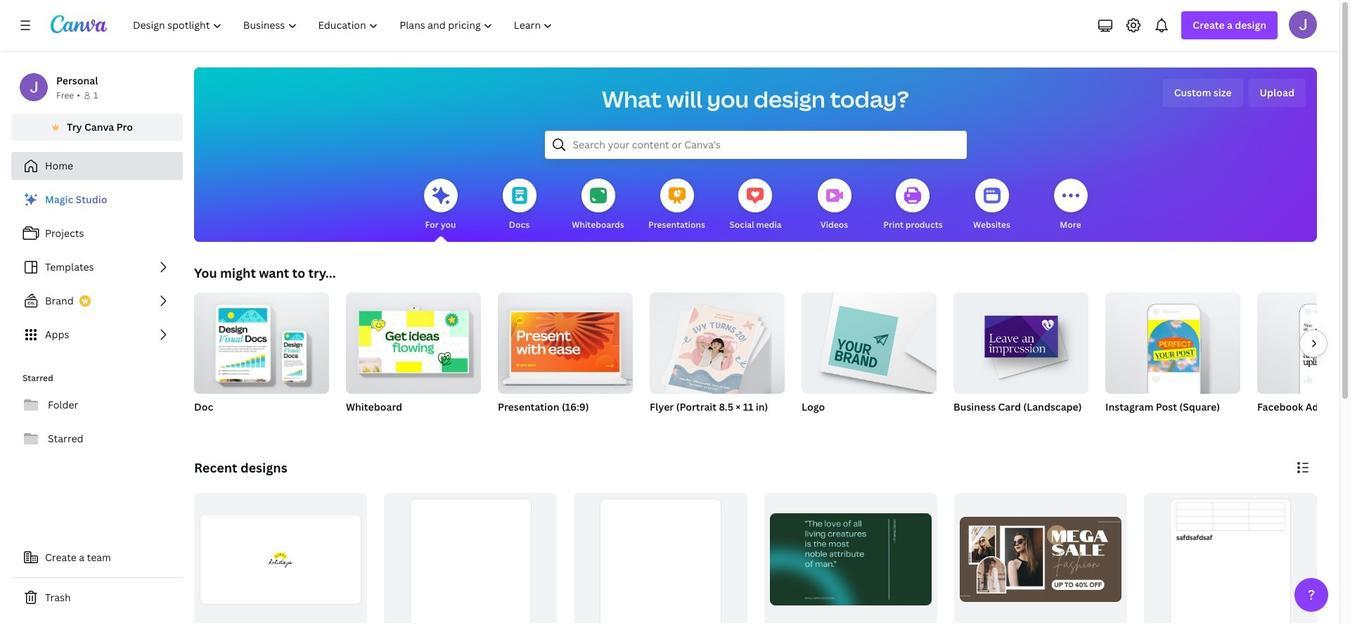 Task type: vqa. For each thing, say whether or not it's contained in the screenshot.
"record yourself"
no



Task type: describe. For each thing, give the bounding box(es) containing it.
Search search field
[[573, 131, 938, 158]]

top level navigation element
[[124, 11, 565, 39]]



Task type: locate. For each thing, give the bounding box(es) containing it.
None search field
[[545, 131, 967, 159]]

jacob simon image
[[1289, 11, 1317, 39]]

list
[[11, 186, 183, 349]]

group
[[194, 287, 329, 432], [194, 287, 329, 394], [346, 287, 481, 432], [346, 287, 481, 394], [498, 287, 633, 432], [498, 287, 633, 394], [650, 287, 785, 432], [650, 287, 785, 398], [802, 287, 937, 432], [802, 287, 937, 394], [953, 293, 1089, 432], [953, 293, 1089, 394], [1105, 293, 1240, 432], [1257, 293, 1350, 432], [194, 493, 367, 623], [384, 493, 557, 623], [574, 493, 747, 623], [764, 493, 937, 623]]



